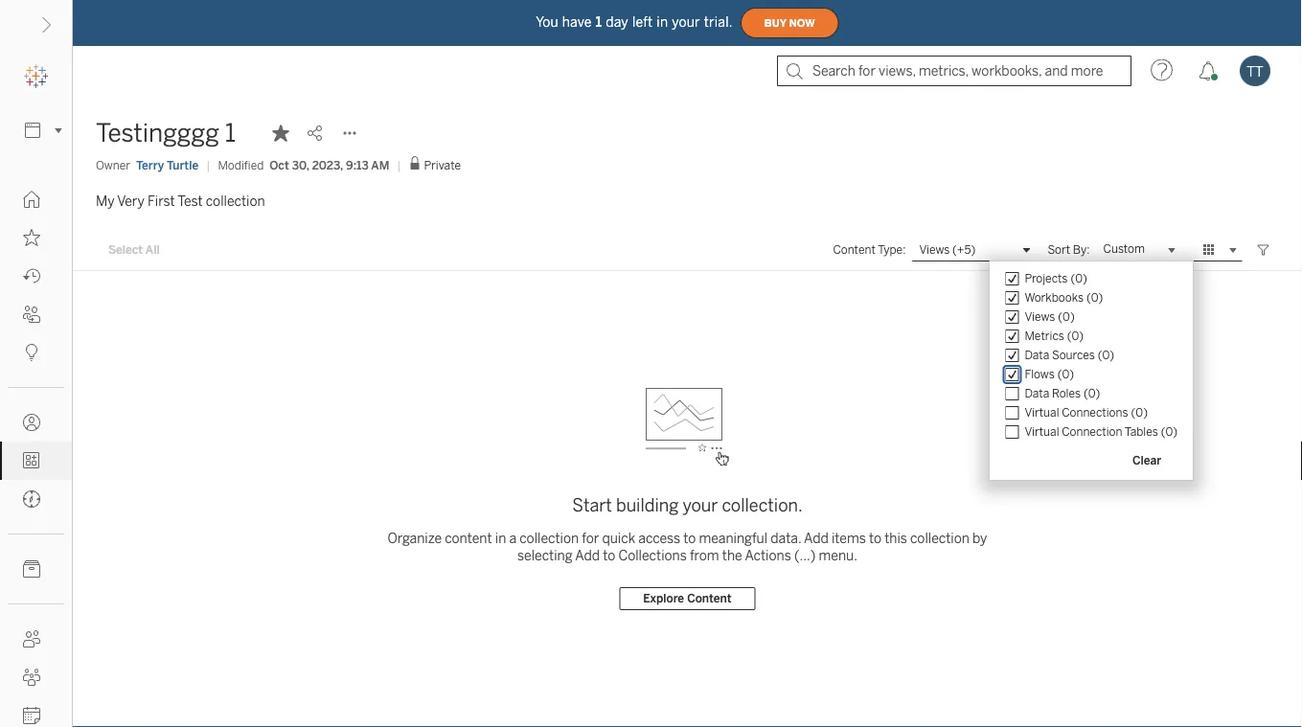 Task type: vqa. For each thing, say whether or not it's contained in the screenshot.
Workbook corresponding to Workbook
no



Task type: describe. For each thing, give the bounding box(es) containing it.
clear button
[[1109, 449, 1185, 472]]

this
[[885, 530, 907, 546]]

( right roles
[[1084, 387, 1088, 400]]

for
[[582, 530, 599, 546]]

views inside "views (+5)" dropdown button
[[919, 243, 950, 257]]

terry turtle link
[[136, 157, 199, 174]]

grid view image
[[1201, 241, 1218, 259]]

very
[[117, 193, 144, 209]]

organize content in a collection for quick access to meaningful data. add items to this collection by selecting add to collections from the actions (...) menu.
[[388, 530, 987, 563]]

) down by:
[[1083, 272, 1087, 285]]

type:
[[878, 243, 906, 257]]

my very first test collection
[[96, 193, 265, 209]]

sort by:
[[1048, 243, 1090, 257]]

start
[[572, 495, 612, 516]]

content inside button
[[687, 592, 732, 606]]

day
[[606, 14, 628, 30]]

select
[[108, 243, 143, 257]]

turtle
[[167, 158, 199, 172]]

( up the tables
[[1131, 406, 1136, 420]]

( right flows
[[1058, 367, 1062, 381]]

in inside organize content in a collection for quick access to meaningful data. add items to this collection by selecting add to collections from the actions (...) menu.
[[495, 530, 506, 546]]

buy
[[764, 17, 787, 29]]

1 vertical spatial your
[[683, 495, 718, 516]]

connection
[[1062, 425, 1122, 439]]

views (+5)
[[919, 243, 976, 257]]

2 data from the top
[[1025, 387, 1049, 400]]

building
[[616, 495, 679, 516]]

2 | from the left
[[397, 158, 401, 172]]

testingggg 1
[[96, 118, 236, 148]]

) right workbooks
[[1099, 291, 1103, 305]]

terry
[[136, 158, 164, 172]]

) up the tables
[[1143, 406, 1148, 420]]

am
[[371, 158, 389, 172]]

(...)
[[794, 548, 816, 563]]

roles
[[1052, 387, 1081, 400]]

meaningful
[[699, 530, 768, 546]]

2 horizontal spatial collection
[[910, 530, 970, 546]]

left
[[632, 14, 653, 30]]

(+5)
[[952, 243, 976, 257]]

( up sources
[[1067, 329, 1072, 343]]

metrics
[[1025, 329, 1064, 343]]

0 horizontal spatial to
[[603, 548, 615, 563]]

2 virtual from the top
[[1025, 425, 1059, 439]]

you have 1 day left in your trial.
[[536, 14, 733, 30]]

1 horizontal spatial to
[[683, 530, 696, 546]]

collection for a
[[520, 530, 579, 546]]

2 horizontal spatial to
[[869, 530, 881, 546]]

0 down by:
[[1075, 272, 1083, 285]]

access
[[638, 530, 680, 546]]

the
[[722, 548, 742, 563]]

explore content button
[[619, 587, 756, 610]]

0 vertical spatial add
[[804, 530, 829, 546]]

testingggg
[[96, 118, 219, 148]]

buy now button
[[740, 8, 839, 38]]

test
[[178, 193, 203, 209]]

workbooks
[[1025, 291, 1084, 305]]

a
[[509, 530, 517, 546]]

0 right workbooks
[[1091, 291, 1099, 305]]

( right the projects
[[1071, 272, 1075, 285]]

items
[[832, 530, 866, 546]]

1 horizontal spatial content
[[833, 243, 876, 257]]

main navigation. press the up and down arrow keys to access links. element
[[0, 180, 72, 727]]

select all
[[108, 243, 160, 257]]

oct
[[270, 158, 289, 172]]



Task type: locate. For each thing, give the bounding box(es) containing it.
1 up modified
[[225, 118, 236, 148]]

add
[[804, 530, 829, 546], [575, 548, 600, 563]]

1 vertical spatial 1
[[225, 118, 236, 148]]

1 vertical spatial content
[[687, 592, 732, 606]]

( right workbooks
[[1086, 291, 1091, 305]]

your up organize content in a collection for quick access to meaningful data. add items to this collection by selecting add to collections from the actions (...) menu.
[[683, 495, 718, 516]]

1
[[596, 14, 602, 30], [225, 118, 236, 148]]

buy now
[[764, 17, 815, 29]]

) right the tables
[[1173, 425, 1178, 439]]

collection.
[[722, 495, 803, 516]]

explore
[[643, 592, 684, 606]]

data
[[1025, 348, 1049, 362], [1025, 387, 1049, 400]]

2023,
[[312, 158, 343, 172]]

tables
[[1125, 425, 1158, 439]]

) up sources
[[1079, 329, 1084, 343]]

collections
[[618, 548, 687, 563]]

1 horizontal spatial 1
[[596, 14, 602, 30]]

collection down modified
[[206, 193, 265, 209]]

0 horizontal spatial views
[[919, 243, 950, 257]]

first
[[148, 193, 175, 209]]

0 vertical spatial in
[[657, 14, 668, 30]]

quick
[[602, 530, 635, 546]]

1 left day on the left top of page
[[596, 14, 602, 30]]

0 vertical spatial your
[[672, 14, 700, 30]]

) down sources
[[1070, 367, 1074, 381]]

owner
[[96, 158, 130, 172]]

) right sources
[[1110, 348, 1114, 362]]

9:13
[[346, 158, 369, 172]]

views
[[919, 243, 950, 257], [1025, 310, 1055, 324]]

0 right the tables
[[1166, 425, 1173, 439]]

select all button
[[96, 239, 172, 262]]

menu.
[[819, 548, 857, 563]]

0 up the tables
[[1136, 406, 1143, 420]]

0 up sources
[[1072, 329, 1079, 343]]

organize
[[388, 530, 442, 546]]

content type:
[[833, 243, 906, 257]]

in left the a
[[495, 530, 506, 546]]

trial.
[[704, 14, 733, 30]]

| right turtle
[[206, 158, 210, 172]]

1 vertical spatial in
[[495, 530, 506, 546]]

30,
[[292, 158, 309, 172]]

content
[[833, 243, 876, 257], [687, 592, 732, 606]]

0 vertical spatial content
[[833, 243, 876, 257]]

1 vertical spatial views
[[1025, 310, 1055, 324]]

custom
[[1103, 242, 1145, 256]]

( down workbooks
[[1058, 310, 1063, 324]]

my
[[96, 193, 115, 209]]

by:
[[1073, 243, 1090, 257]]

collection for test
[[206, 193, 265, 209]]

in right left
[[657, 14, 668, 30]]

views inside projects ( 0 ) workbooks ( 0 ) views ( 0 ) metrics ( 0 ) data sources ( 0 ) flows ( 0 ) data roles ( 0 ) virtual connections ( 0 ) virtual connection tables ( 0 )
[[1025, 310, 1055, 324]]

owner terry turtle | modified oct 30, 2023, 9:13 am |
[[96, 158, 401, 172]]

0 horizontal spatial in
[[495, 530, 506, 546]]

content left type:
[[833, 243, 876, 257]]

)
[[1083, 272, 1087, 285], [1099, 291, 1103, 305], [1070, 310, 1075, 324], [1079, 329, 1084, 343], [1110, 348, 1114, 362], [1070, 367, 1074, 381], [1096, 387, 1100, 400], [1143, 406, 1148, 420], [1173, 425, 1178, 439]]

to
[[683, 530, 696, 546], [869, 530, 881, 546], [603, 548, 615, 563]]

0 vertical spatial views
[[919, 243, 950, 257]]

1 | from the left
[[206, 158, 210, 172]]

you
[[536, 14, 558, 30]]

virtual
[[1025, 406, 1059, 420], [1025, 425, 1059, 439]]

modified
[[218, 158, 264, 172]]

data up flows
[[1025, 348, 1049, 362]]

1 horizontal spatial views
[[1025, 310, 1055, 324]]

) down workbooks
[[1070, 310, 1075, 324]]

|
[[206, 158, 210, 172], [397, 158, 401, 172]]

projects ( 0 ) workbooks ( 0 ) views ( 0 ) metrics ( 0 ) data sources ( 0 ) flows ( 0 ) data roles ( 0 ) virtual connections ( 0 ) virtual connection tables ( 0 )
[[1025, 272, 1178, 439]]

0 horizontal spatial 1
[[225, 118, 236, 148]]

start building your collection.
[[572, 495, 803, 516]]

0 vertical spatial virtual
[[1025, 406, 1059, 420]]

data down flows
[[1025, 387, 1049, 400]]

1 vertical spatial data
[[1025, 387, 1049, 400]]

content type: group
[[998, 269, 1185, 442]]

0 up roles
[[1062, 367, 1070, 381]]

explore content
[[643, 592, 732, 606]]

flows
[[1025, 367, 1055, 381]]

by
[[973, 530, 987, 546]]

0 horizontal spatial collection
[[206, 193, 265, 209]]

to down quick
[[603, 548, 615, 563]]

data.
[[771, 530, 801, 546]]

0 horizontal spatial content
[[687, 592, 732, 606]]

0
[[1075, 272, 1083, 285], [1091, 291, 1099, 305], [1063, 310, 1070, 324], [1072, 329, 1079, 343], [1102, 348, 1110, 362], [1062, 367, 1070, 381], [1088, 387, 1096, 400], [1136, 406, 1143, 420], [1166, 425, 1173, 439]]

(
[[1071, 272, 1075, 285], [1086, 291, 1091, 305], [1058, 310, 1063, 324], [1067, 329, 1072, 343], [1098, 348, 1102, 362], [1058, 367, 1062, 381], [1084, 387, 1088, 400], [1131, 406, 1136, 420], [1161, 425, 1166, 439]]

add down for
[[575, 548, 600, 563]]

custom button
[[1096, 239, 1181, 262]]

from
[[690, 548, 719, 563]]

1 data from the top
[[1025, 348, 1049, 362]]

your
[[672, 14, 700, 30], [683, 495, 718, 516]]

have
[[562, 14, 592, 30]]

views left (+5)
[[919, 243, 950, 257]]

1 vertical spatial add
[[575, 548, 600, 563]]

content
[[445, 530, 492, 546]]

actions
[[745, 548, 791, 563]]

collection up selecting
[[520, 530, 579, 546]]

collection left by
[[910, 530, 970, 546]]

1 horizontal spatial |
[[397, 158, 401, 172]]

now
[[789, 17, 815, 29]]

0 right sources
[[1102, 348, 1110, 362]]

| right the am
[[397, 158, 401, 172]]

0 vertical spatial data
[[1025, 348, 1049, 362]]

in
[[657, 14, 668, 30], [495, 530, 506, 546]]

content down from at the right of page
[[687, 592, 732, 606]]

1 horizontal spatial collection
[[520, 530, 579, 546]]

views (+5) button
[[912, 239, 1036, 262]]

selecting
[[517, 548, 573, 563]]

all
[[145, 243, 160, 257]]

0 horizontal spatial |
[[206, 158, 210, 172]]

your left trial. at the right of page
[[672, 14, 700, 30]]

) up connections
[[1096, 387, 1100, 400]]

to up from at the right of page
[[683, 530, 696, 546]]

to left this
[[869, 530, 881, 546]]

0 horizontal spatial add
[[575, 548, 600, 563]]

views up metrics
[[1025, 310, 1055, 324]]

sort
[[1048, 243, 1070, 257]]

( right the tables
[[1161, 425, 1166, 439]]

1 virtual from the top
[[1025, 406, 1059, 420]]

private
[[424, 159, 461, 172]]

1 vertical spatial virtual
[[1025, 425, 1059, 439]]

add up (...)
[[804, 530, 829, 546]]

projects
[[1025, 272, 1068, 285]]

navigation panel element
[[0, 57, 72, 727]]

connections
[[1062, 406, 1128, 420]]

0 vertical spatial 1
[[596, 14, 602, 30]]

0 down workbooks
[[1063, 310, 1070, 324]]

collection
[[206, 193, 265, 209], [520, 530, 579, 546], [910, 530, 970, 546]]

0 up connections
[[1088, 387, 1096, 400]]

( right sources
[[1098, 348, 1102, 362]]

1 horizontal spatial add
[[804, 530, 829, 546]]

1 horizontal spatial in
[[657, 14, 668, 30]]

sources
[[1052, 348, 1095, 362]]

Search for views, metrics, workbooks, and more text field
[[777, 56, 1132, 86]]

clear
[[1132, 454, 1161, 468]]



